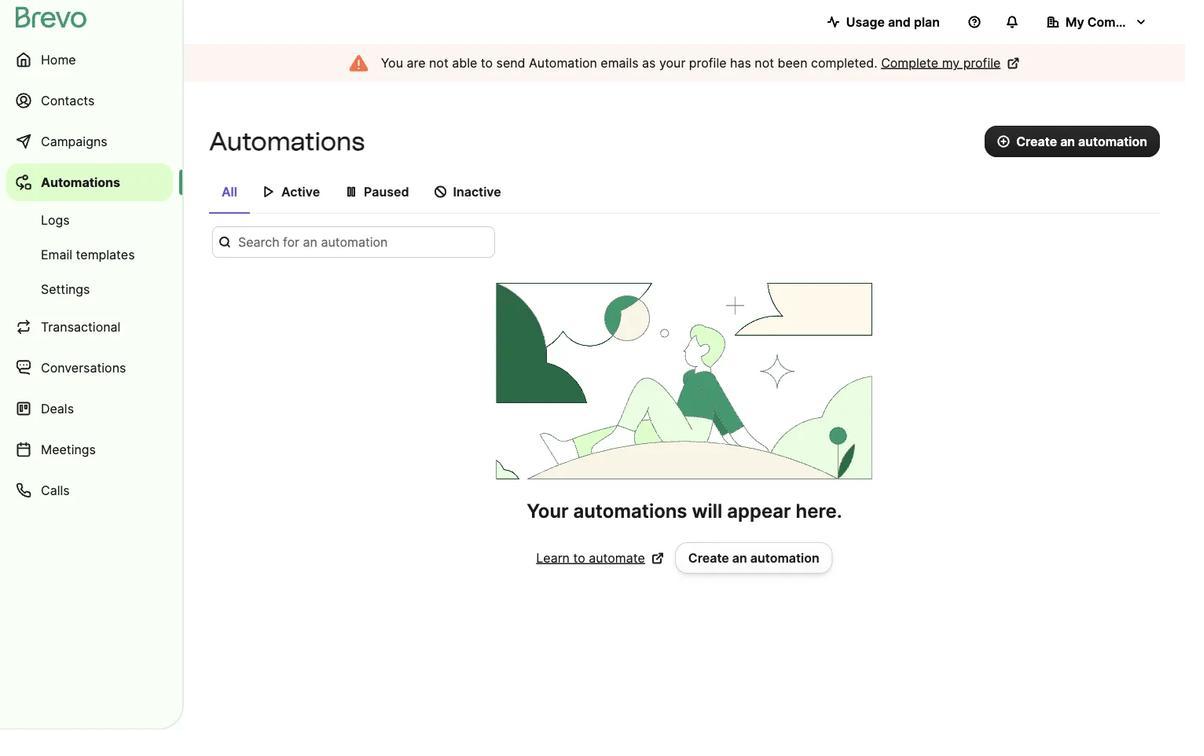 Task type: vqa. For each thing, say whether or not it's contained in the screenshot.
Be to the left
no



Task type: locate. For each thing, give the bounding box(es) containing it.
complete
[[882, 55, 939, 70]]

dxrbf image left paused
[[345, 186, 358, 198]]

automation for create an automation button in the your automations will appear here. tab panel
[[751, 550, 820, 566]]

campaigns
[[41, 134, 107, 149]]

to right able
[[481, 55, 493, 70]]

create an automation button inside your automations will appear here. tab panel
[[675, 543, 833, 574]]

create an automation button
[[985, 126, 1161, 157], [675, 543, 833, 574]]

meetings
[[41, 442, 96, 457]]

tab list
[[209, 176, 1161, 214]]

complete my profile
[[882, 55, 1001, 70]]

my
[[1066, 14, 1085, 29]]

1 vertical spatial create an automation
[[689, 550, 820, 566]]

0 vertical spatial create
[[1017, 134, 1058, 149]]

1 vertical spatial automation
[[751, 550, 820, 566]]

1 vertical spatial an
[[733, 550, 748, 566]]

0 vertical spatial to
[[481, 55, 493, 70]]

1 vertical spatial automations
[[41, 175, 120, 190]]

1 horizontal spatial automation
[[1079, 134, 1148, 149]]

0 vertical spatial automation
[[1079, 134, 1148, 149]]

2 horizontal spatial dxrbf image
[[434, 186, 447, 198]]

transactional
[[41, 319, 121, 335]]

0 vertical spatial create an automation
[[1017, 134, 1148, 149]]

has
[[731, 55, 752, 70]]

0 horizontal spatial create an automation
[[689, 550, 820, 566]]

logs
[[41, 212, 70, 228]]

create an automation
[[1017, 134, 1148, 149], [689, 550, 820, 566]]

plan
[[914, 14, 940, 29]]

home
[[41, 52, 76, 67]]

contacts
[[41, 93, 95, 108]]

1 horizontal spatial automations
[[209, 126, 365, 156]]

all link
[[209, 176, 250, 214]]

inactive
[[453, 184, 502, 199]]

0 horizontal spatial to
[[481, 55, 493, 70]]

0 horizontal spatial create an automation button
[[675, 543, 833, 574]]

1 profile from the left
[[689, 55, 727, 70]]

email templates
[[41, 247, 135, 262]]

here.
[[796, 499, 843, 523]]

0 horizontal spatial dxrbf image
[[263, 186, 275, 198]]

not
[[429, 55, 449, 70], [755, 55, 775, 70]]

will
[[692, 499, 723, 523]]

complete my profile link
[[882, 53, 1020, 72]]

you are not able to send automation emails as your profile has not been completed.
[[381, 55, 882, 70]]

1 horizontal spatial to
[[574, 550, 586, 566]]

send
[[497, 55, 526, 70]]

profile
[[689, 55, 727, 70], [964, 55, 1001, 70]]

an for create an automation button in the your automations will appear here. tab panel
[[733, 550, 748, 566]]

1 vertical spatial create
[[689, 550, 730, 566]]

create an automation for create an automation button in the your automations will appear here. tab panel
[[689, 550, 820, 566]]

1 horizontal spatial an
[[1061, 134, 1076, 149]]

and
[[888, 14, 911, 29]]

transactional link
[[6, 308, 173, 346]]

dxrbf image inside paused link
[[345, 186, 358, 198]]

settings
[[41, 282, 90, 297]]

your
[[527, 499, 569, 523]]

0 vertical spatial create an automation button
[[985, 126, 1161, 157]]

to right learn
[[574, 550, 586, 566]]

0 horizontal spatial profile
[[689, 55, 727, 70]]

all
[[222, 184, 237, 199]]

0 horizontal spatial create
[[689, 550, 730, 566]]

0 vertical spatial automations
[[209, 126, 365, 156]]

profile right my
[[964, 55, 1001, 70]]

2 dxrbf image from the left
[[345, 186, 358, 198]]

2 profile from the left
[[964, 55, 1001, 70]]

automate
[[589, 550, 645, 566]]

automation
[[1079, 134, 1148, 149], [751, 550, 820, 566]]

an
[[1061, 134, 1076, 149], [733, 550, 748, 566]]

dxrbf image inside active link
[[263, 186, 275, 198]]

3 dxrbf image from the left
[[434, 186, 447, 198]]

active
[[281, 184, 320, 199]]

create an automation inside your automations will appear here. tab panel
[[689, 550, 820, 566]]

1 horizontal spatial dxrbf image
[[345, 186, 358, 198]]

1 horizontal spatial not
[[755, 55, 775, 70]]

not right has
[[755, 55, 775, 70]]

conversations
[[41, 360, 126, 375]]

0 horizontal spatial an
[[733, 550, 748, 566]]

deals
[[41, 401, 74, 416]]

1 horizontal spatial create an automation
[[1017, 134, 1148, 149]]

1 horizontal spatial create
[[1017, 134, 1058, 149]]

2 not from the left
[[755, 55, 775, 70]]

campaigns link
[[6, 123, 173, 160]]

able
[[452, 55, 478, 70]]

automation inside tab panel
[[751, 550, 820, 566]]

calls link
[[6, 472, 173, 510]]

usage and plan
[[847, 14, 940, 29]]

1 vertical spatial to
[[574, 550, 586, 566]]

you
[[381, 55, 403, 70]]

an inside your automations will appear here. tab panel
[[733, 550, 748, 566]]

1 dxrbf image from the left
[[263, 186, 275, 198]]

0 horizontal spatial automation
[[751, 550, 820, 566]]

create inside your automations will appear here. tab panel
[[689, 550, 730, 566]]

automations up logs link
[[41, 175, 120, 190]]

0 horizontal spatial not
[[429, 55, 449, 70]]

profile inside "link"
[[964, 55, 1001, 70]]

1 horizontal spatial create an automation button
[[985, 126, 1161, 157]]

1 horizontal spatial profile
[[964, 55, 1001, 70]]

1 vertical spatial create an automation button
[[675, 543, 833, 574]]

templates
[[76, 247, 135, 262]]

automations
[[209, 126, 365, 156], [41, 175, 120, 190]]

automations up active at the top of page
[[209, 126, 365, 156]]

to
[[481, 55, 493, 70], [574, 550, 586, 566]]

dxrbf image inside inactive link
[[434, 186, 447, 198]]

create an automation for rightmost create an automation button
[[1017, 134, 1148, 149]]

automations
[[574, 499, 688, 523]]

dxrbf image
[[263, 186, 275, 198], [345, 186, 358, 198], [434, 186, 447, 198]]

dxrbf image left active at the top of page
[[263, 186, 275, 198]]

dxrbf image left inactive
[[434, 186, 447, 198]]

not right the are
[[429, 55, 449, 70]]

appear
[[728, 499, 792, 523]]

inactive link
[[422, 176, 514, 212]]

profile left has
[[689, 55, 727, 70]]

automation for rightmost create an automation button
[[1079, 134, 1148, 149]]

0 vertical spatial an
[[1061, 134, 1076, 149]]

create
[[1017, 134, 1058, 149], [689, 550, 730, 566]]



Task type: describe. For each thing, give the bounding box(es) containing it.
workflow-list-search-input search field
[[212, 226, 495, 258]]

active link
[[250, 176, 333, 212]]

your
[[660, 55, 686, 70]]

email templates link
[[6, 239, 173, 271]]

company
[[1088, 14, 1146, 29]]

learn
[[537, 550, 570, 566]]

are
[[407, 55, 426, 70]]

paused link
[[333, 176, 422, 212]]

email
[[41, 247, 72, 262]]

been
[[778, 55, 808, 70]]

usage and plan button
[[815, 6, 953, 38]]

as
[[642, 55, 656, 70]]

dxrbf image for paused
[[345, 186, 358, 198]]

an for rightmost create an automation button
[[1061, 134, 1076, 149]]

paused
[[364, 184, 409, 199]]

conversations link
[[6, 349, 173, 387]]

learn to automate
[[537, 550, 645, 566]]

deals link
[[6, 390, 173, 428]]

your automations will appear here.
[[527, 499, 843, 523]]

learn to automate link
[[537, 549, 664, 568]]

to inside tab panel
[[574, 550, 586, 566]]

contacts link
[[6, 82, 173, 120]]

dxrbf image for inactive
[[434, 186, 447, 198]]

completed.
[[811, 55, 878, 70]]

emails
[[601, 55, 639, 70]]

1 not from the left
[[429, 55, 449, 70]]

dxrbf image for active
[[263, 186, 275, 198]]

meetings link
[[6, 431, 173, 469]]

automation
[[529, 55, 598, 70]]

logs link
[[6, 204, 173, 236]]

my company button
[[1035, 6, 1161, 38]]

your automations will appear here. tab panel
[[209, 226, 1161, 574]]

settings link
[[6, 274, 173, 305]]

usage
[[847, 14, 885, 29]]

automations link
[[6, 164, 173, 201]]

tab list containing all
[[209, 176, 1161, 214]]

home link
[[6, 41, 173, 79]]

0 horizontal spatial automations
[[41, 175, 120, 190]]

my company
[[1066, 14, 1146, 29]]

my
[[943, 55, 960, 70]]

calls
[[41, 483, 70, 498]]



